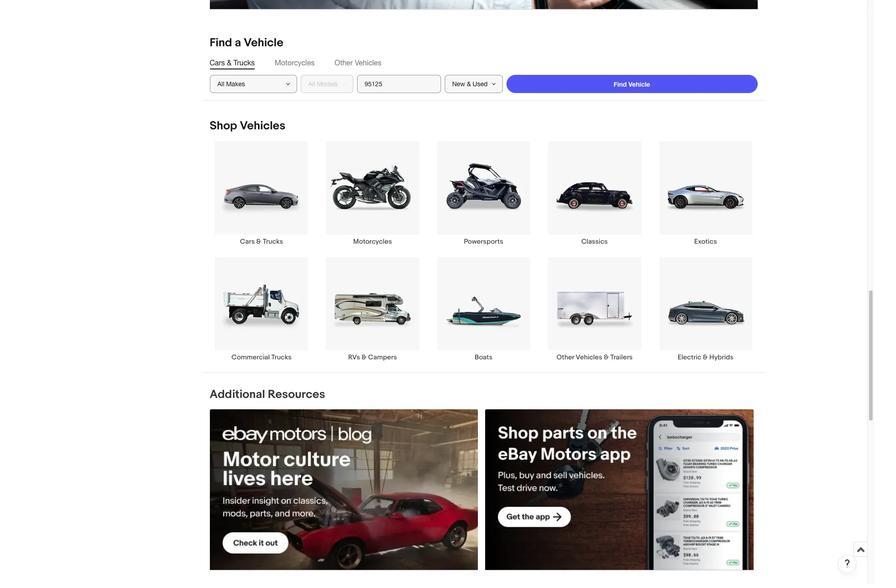 Task type: describe. For each thing, give the bounding box(es) containing it.
vehicle inside button
[[629, 80, 650, 88]]

none text field boost your ride with top tech
[[210, 0, 758, 10]]

exotics link
[[650, 141, 761, 246]]

commercial trucks link
[[206, 257, 317, 362]]

motorcycles for tab list containing cars & trucks
[[275, 59, 315, 67]]

trucks inside tab list
[[233, 59, 255, 67]]

tab list containing cars & trucks
[[210, 58, 758, 68]]

rvs & campers
[[348, 353, 397, 362]]

vehicles for other vehicles
[[355, 59, 381, 67]]

other for other vehicles
[[335, 59, 353, 67]]

motorcycles link
[[317, 141, 428, 246]]

check out the ebay motors blog image
[[210, 410, 478, 571]]

additional
[[210, 388, 265, 402]]

electric & hybrids
[[678, 353, 734, 362]]

boats link
[[428, 257, 539, 362]]

cars & trucks link
[[206, 141, 317, 246]]

vehicles for shop vehicles
[[240, 119, 285, 133]]

commercial
[[232, 353, 270, 362]]

1 vertical spatial trucks
[[263, 237, 283, 246]]

powersports
[[464, 237, 503, 246]]

& for cars & trucks link
[[256, 237, 261, 246]]

& inside tab list
[[227, 59, 231, 67]]

ZIP Code (Required) text field
[[357, 75, 441, 93]]

0 vertical spatial cars
[[210, 59, 225, 67]]

1 horizontal spatial cars
[[240, 237, 255, 246]]

shop vehicles
[[210, 119, 285, 133]]

a
[[235, 36, 241, 50]]

ebay motors app image
[[485, 410, 754, 571]]

other vehicles
[[335, 59, 381, 67]]

other for other vehicles & trailers
[[557, 353, 574, 362]]



Task type: locate. For each thing, give the bounding box(es) containing it.
vehicles
[[355, 59, 381, 67], [240, 119, 285, 133], [576, 353, 602, 362]]

1 vertical spatial find
[[614, 80, 627, 88]]

trailers
[[610, 353, 633, 362]]

rvs
[[348, 353, 360, 362]]

vehicles right shop
[[240, 119, 285, 133]]

2 none text field from the top
[[210, 410, 478, 571]]

electric & hybrids link
[[650, 257, 761, 362]]

vehicle
[[244, 36, 283, 50], [629, 80, 650, 88]]

electric
[[678, 353, 701, 362]]

0 horizontal spatial vehicles
[[240, 119, 285, 133]]

0 horizontal spatial other
[[335, 59, 353, 67]]

find
[[210, 36, 232, 50], [614, 80, 627, 88]]

1 horizontal spatial vehicles
[[355, 59, 381, 67]]

classics link
[[539, 141, 650, 246]]

other inside tab list
[[335, 59, 353, 67]]

commercial trucks
[[232, 353, 292, 362]]

0 vertical spatial find
[[210, 36, 232, 50]]

powersports link
[[428, 141, 539, 246]]

trucks
[[233, 59, 255, 67], [263, 237, 283, 246], [271, 353, 292, 362]]

1 vertical spatial vehicle
[[629, 80, 650, 88]]

2 horizontal spatial vehicles
[[576, 353, 602, 362]]

other vehicles & trailers link
[[539, 257, 650, 362]]

shop
[[210, 119, 237, 133]]

0 vertical spatial trucks
[[233, 59, 255, 67]]

find vehicle button
[[506, 75, 758, 93]]

vehicles left trailers
[[576, 353, 602, 362]]

tab list
[[210, 58, 758, 68]]

2 vertical spatial trucks
[[271, 353, 292, 362]]

None text field
[[210, 0, 758, 10], [210, 410, 478, 571]]

cars
[[210, 59, 225, 67], [240, 237, 255, 246]]

0 vertical spatial cars & trucks
[[210, 59, 255, 67]]

additional resources
[[210, 388, 325, 402]]

vehicles for other vehicles & trailers
[[576, 353, 602, 362]]

help, opens dialogs image
[[843, 560, 852, 569]]

vehicles up zip code (required) text field
[[355, 59, 381, 67]]

exotics
[[694, 237, 717, 246]]

motorcycles inside motorcycles 'link'
[[353, 237, 392, 246]]

1 vertical spatial none text field
[[210, 410, 478, 571]]

motorcycles for motorcycles 'link'
[[353, 237, 392, 246]]

& for rvs & campers link in the left of the page
[[362, 353, 367, 362]]

find vehicle
[[614, 80, 650, 88]]

2 vertical spatial vehicles
[[576, 353, 602, 362]]

0 horizontal spatial motorcycles
[[275, 59, 315, 67]]

rvs & campers link
[[317, 257, 428, 362]]

1 horizontal spatial motorcycles
[[353, 237, 392, 246]]

none text field check out the ebay motors blog
[[210, 410, 478, 571]]

other vehicles & trailers
[[557, 353, 633, 362]]

1 vertical spatial cars & trucks
[[240, 237, 283, 246]]

other
[[335, 59, 353, 67], [557, 353, 574, 362]]

0 vertical spatial vehicles
[[355, 59, 381, 67]]

boats
[[475, 353, 493, 362]]

hybrids
[[709, 353, 734, 362]]

0 horizontal spatial find
[[210, 36, 232, 50]]

& for electric & hybrids link
[[703, 353, 708, 362]]

find for find a vehicle
[[210, 36, 232, 50]]

1 horizontal spatial other
[[557, 353, 574, 362]]

0 horizontal spatial cars
[[210, 59, 225, 67]]

None text field
[[485, 410, 754, 571]]

boost your ride with top tech image
[[210, 0, 758, 9]]

find a vehicle
[[210, 36, 283, 50]]

0 vertical spatial vehicle
[[244, 36, 283, 50]]

1 vertical spatial cars
[[240, 237, 255, 246]]

find for find vehicle
[[614, 80, 627, 88]]

1 none text field from the top
[[210, 0, 758, 10]]

motorcycles
[[275, 59, 315, 67], [353, 237, 392, 246]]

0 horizontal spatial vehicle
[[244, 36, 283, 50]]

0 vertical spatial other
[[335, 59, 353, 67]]

classics
[[581, 237, 608, 246]]

find inside button
[[614, 80, 627, 88]]

motorcycles inside tab list
[[275, 59, 315, 67]]

0 vertical spatial none text field
[[210, 0, 758, 10]]

1 vertical spatial vehicles
[[240, 119, 285, 133]]

campers
[[368, 353, 397, 362]]

cars & trucks
[[210, 59, 255, 67], [240, 237, 283, 246]]

vehicles inside tab list
[[355, 59, 381, 67]]

resources
[[268, 388, 325, 402]]

1 vertical spatial other
[[557, 353, 574, 362]]

1 horizontal spatial vehicle
[[629, 80, 650, 88]]

&
[[227, 59, 231, 67], [256, 237, 261, 246], [362, 353, 367, 362], [604, 353, 609, 362], [703, 353, 708, 362]]

cars & trucks inside cars & trucks link
[[240, 237, 283, 246]]

1 vertical spatial motorcycles
[[353, 237, 392, 246]]

1 horizontal spatial find
[[614, 80, 627, 88]]

0 vertical spatial motorcycles
[[275, 59, 315, 67]]



Task type: vqa. For each thing, say whether or not it's contained in the screenshot.
the Find for Find Vehicle
yes



